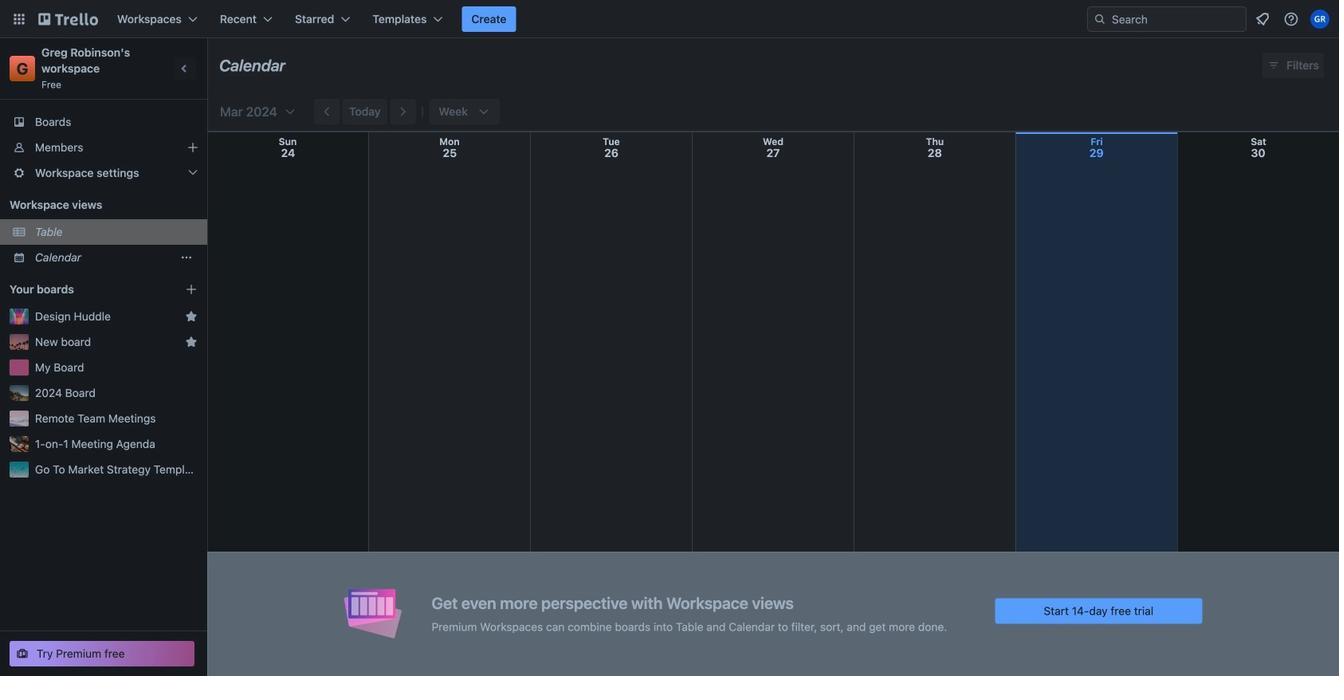 Task type: locate. For each thing, give the bounding box(es) containing it.
back to home image
[[38, 6, 98, 32]]

search image
[[1094, 13, 1107, 26]]

starred icon image
[[185, 310, 198, 323], [185, 336, 198, 348]]

1 starred icon image from the top
[[185, 310, 198, 323]]

0 notifications image
[[1253, 10, 1273, 29]]

0 vertical spatial starred icon image
[[185, 310, 198, 323]]

1 vertical spatial starred icon image
[[185, 336, 198, 348]]

2 starred icon image from the top
[[185, 336, 198, 348]]

workspace actions menu image
[[180, 251, 193, 264]]

greg robinson (gregrobinson96) image
[[1311, 10, 1330, 29]]

workspace navigation collapse icon image
[[174, 57, 196, 80]]

None text field
[[219, 50, 286, 81]]



Task type: describe. For each thing, give the bounding box(es) containing it.
add board image
[[185, 283, 198, 296]]

Search field
[[1088, 6, 1247, 32]]

your boards with 7 items element
[[10, 280, 161, 299]]

open information menu image
[[1284, 11, 1300, 27]]

primary element
[[0, 0, 1340, 38]]



Task type: vqa. For each thing, say whether or not it's contained in the screenshot.
"search" Field
yes



